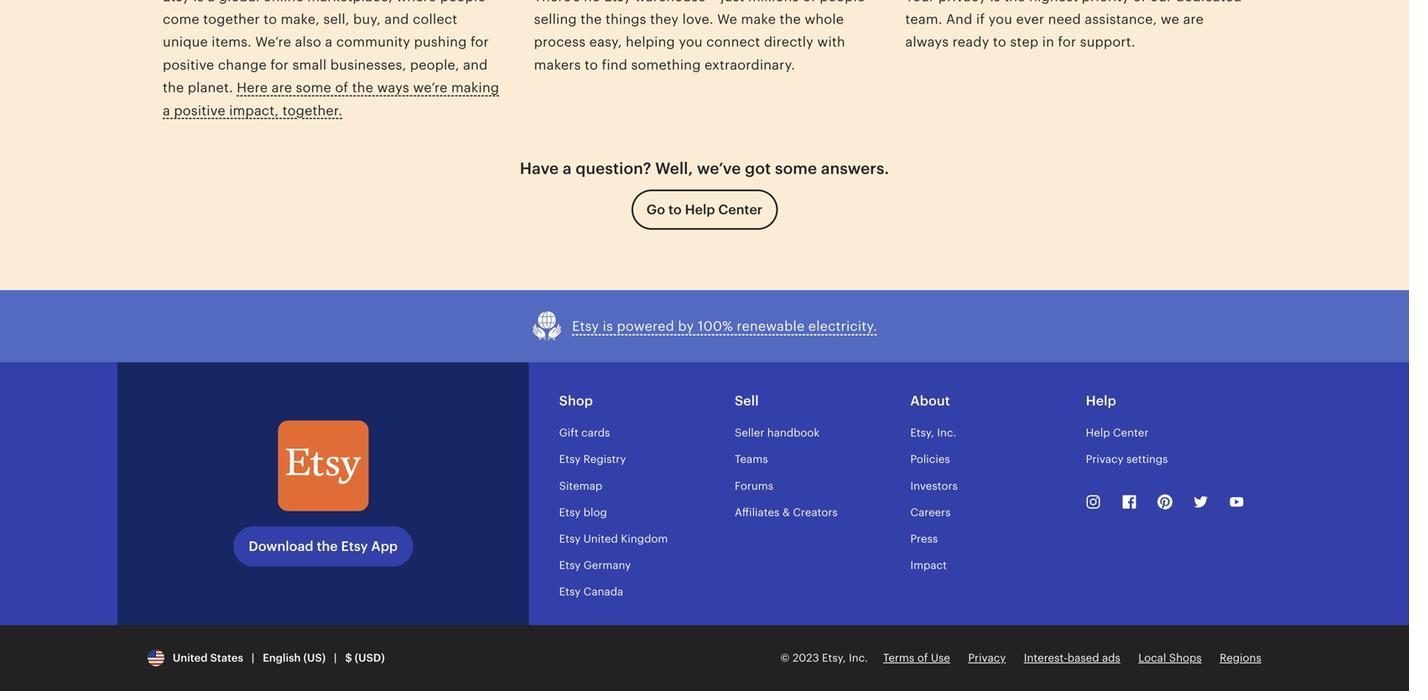 Task type: vqa. For each thing, say whether or not it's contained in the screenshot.
top POSITIVE
yes



Task type: describe. For each thing, give the bounding box(es) containing it.
investors link
[[911, 480, 958, 492]]

the inside here are some of the ways we're making a positive impact, together.
[[352, 80, 373, 95]]

are inside your privacy is the highest priority of our dedicated team. and if you ever need assistance,             we are always ready to step in for support.
[[1184, 12, 1204, 27]]

etsy for etsy registry
[[559, 453, 581, 466]]

–
[[710, 0, 717, 4]]

there's no etsy warehouse – just millions of people selling the things they love. we make the             whole process easy, helping you connect directly with makers to find something extraordinary.
[[534, 0, 865, 72]]

0 vertical spatial united
[[584, 533, 618, 545]]

we're
[[255, 35, 291, 50]]

affiliates & creators link
[[735, 506, 838, 519]]

where
[[396, 0, 437, 4]]

gift cards link
[[559, 427, 610, 439]]

global
[[219, 0, 260, 4]]

etsy for etsy germany
[[559, 559, 581, 572]]

privacy for privacy link
[[968, 652, 1006, 664]]

sell
[[735, 394, 759, 409]]

etsy, inc.
[[911, 427, 957, 439]]

handbook
[[768, 427, 820, 439]]

they
[[650, 12, 679, 27]]

support.
[[1080, 35, 1136, 50]]

etsy germany
[[559, 559, 631, 572]]

go to help center link
[[632, 190, 778, 230]]

2023
[[793, 652, 819, 664]]

interest-based ads
[[1024, 652, 1121, 664]]

is inside your privacy is the highest priority of our dedicated team. and if you ever need assistance,             we are always ready to step in for support.
[[990, 0, 1001, 4]]

© 2023 etsy, inc.
[[781, 652, 868, 664]]

etsy blog link
[[559, 506, 607, 519]]

positive inside etsy is a global online marketplace, where people come together to make, sell, buy, and collect unique items. we're also a community pushing for positive change for small businesses, people, and the planet.
[[163, 57, 214, 72]]

the inside etsy is a global online marketplace, where people come together to make, sell, buy, and collect unique items. we're also a community pushing for positive change for small businesses, people, and the planet.
[[163, 80, 184, 95]]

etsy for etsy blog
[[559, 506, 581, 519]]

got
[[745, 159, 771, 177]]

make
[[741, 12, 776, 27]]

we
[[1161, 12, 1180, 27]]

a right also
[[325, 35, 333, 50]]

directly
[[764, 35, 814, 50]]

step
[[1010, 35, 1039, 50]]

local
[[1139, 652, 1167, 664]]

impact link
[[911, 559, 947, 572]]

careers link
[[911, 506, 951, 519]]

together.
[[282, 103, 343, 118]]

etsy blog
[[559, 506, 607, 519]]

come
[[163, 12, 200, 27]]

etsy united kingdom link
[[559, 533, 668, 545]]

etsy for etsy canada
[[559, 586, 581, 598]]

privacy
[[939, 0, 987, 4]]

etsy registry
[[559, 453, 626, 466]]

investors
[[911, 480, 958, 492]]

download the etsy app link
[[234, 527, 413, 567]]

in
[[1043, 35, 1055, 50]]

1 vertical spatial united
[[173, 652, 208, 664]]

help center
[[1086, 427, 1149, 439]]

whole
[[805, 12, 844, 27]]

a right have
[[563, 159, 572, 177]]

privacy link
[[968, 652, 1006, 664]]

people inside the there's no etsy warehouse – just millions of people selling the things they love. we make the             whole process easy, helping you connect directly with makers to find something extraordinary.
[[820, 0, 865, 4]]

app
[[371, 539, 398, 554]]

forums link
[[735, 480, 774, 492]]

affiliates & creators
[[735, 506, 838, 519]]

help for help
[[1086, 394, 1117, 409]]

your privacy is the highest priority of our dedicated team. and if you ever need assistance,             we are always ready to step in for support.
[[906, 0, 1242, 50]]

1 vertical spatial and
[[463, 57, 488, 72]]

etsy canada link
[[559, 586, 624, 598]]

buy,
[[353, 12, 381, 27]]

we
[[717, 12, 738, 27]]

online
[[263, 0, 304, 4]]

the down no at the top left
[[581, 12, 602, 27]]

states
[[210, 652, 243, 664]]

to right go
[[669, 202, 682, 217]]

for for in
[[1058, 35, 1077, 50]]

terms
[[883, 652, 915, 664]]

here
[[237, 80, 268, 95]]

interest-based ads link
[[1024, 652, 1121, 664]]

the inside your privacy is the highest priority of our dedicated team. and if you ever need assistance,             we are always ready to step in for support.
[[1004, 0, 1026, 4]]

need
[[1048, 12, 1081, 27]]

community
[[336, 35, 410, 50]]

to inside etsy is a global online marketplace, where people come together to make, sell, buy, and collect unique items. we're also a community pushing for positive change for small businesses, people, and the planet.
[[264, 12, 277, 27]]

team.
[[906, 12, 943, 27]]

(usd)
[[355, 652, 385, 664]]

(us)
[[304, 652, 326, 664]]

change
[[218, 57, 267, 72]]

marketplace,
[[307, 0, 393, 4]]

helping
[[626, 35, 675, 50]]

some inside here are some of the ways we're making a positive impact, together.
[[296, 80, 331, 95]]

the inside the download the etsy app link
[[317, 539, 338, 554]]

teams
[[735, 453, 768, 466]]

millions
[[748, 0, 799, 4]]

to inside the there's no etsy warehouse – just millions of people selling the things they love. we make the             whole process easy, helping you connect directly with makers to find something extraordinary.
[[585, 57, 598, 72]]

pushing
[[414, 35, 467, 50]]

etsy is powered by 100% renewable electricity. button
[[532, 311, 878, 342]]

download the etsy app
[[249, 539, 398, 554]]

something
[[631, 57, 701, 72]]

together
[[203, 12, 260, 27]]

privacy for privacy settings
[[1086, 453, 1124, 466]]

teams link
[[735, 453, 768, 466]]

go to help center
[[647, 202, 763, 217]]

powered
[[617, 319, 675, 334]]

people inside etsy is a global online marketplace, where people come together to make, sell, buy, and collect unique items. we're also a community pushing for positive change for small businesses, people, and the planet.
[[440, 0, 486, 4]]

canada
[[584, 586, 624, 598]]

etsy registry link
[[559, 453, 626, 466]]

if
[[976, 12, 985, 27]]

the up directly
[[780, 12, 801, 27]]

our
[[1150, 0, 1172, 4]]

you inside your privacy is the highest priority of our dedicated team. and if you ever need assistance,             we are always ready to step in for support.
[[989, 12, 1013, 27]]



Task type: locate. For each thing, give the bounding box(es) containing it.
1 horizontal spatial center
[[1113, 427, 1149, 439]]

some right got
[[775, 159, 817, 177]]

etsy, up policies
[[911, 427, 934, 439]]

for for pushing
[[471, 35, 489, 50]]

dedicated
[[1176, 0, 1242, 4]]

inc. left terms
[[849, 652, 868, 664]]

highest
[[1029, 0, 1078, 4]]

0 horizontal spatial center
[[719, 202, 763, 217]]

center up privacy settings link
[[1113, 427, 1149, 439]]

2 people from the left
[[820, 0, 865, 4]]

inc.
[[937, 427, 957, 439], [849, 652, 868, 664]]

1 vertical spatial are
[[272, 80, 292, 95]]

etsy left powered
[[572, 319, 599, 334]]

of inside the there's no etsy warehouse – just millions of people selling the things they love. we make the             whole process easy, helping you connect directly with makers to find something extraordinary.
[[803, 0, 816, 4]]

renewable
[[737, 319, 805, 334]]

regions button
[[1220, 651, 1262, 666]]

1 horizontal spatial you
[[989, 12, 1013, 27]]

1 horizontal spatial some
[[775, 159, 817, 177]]

have a question? well, we've got some answers.
[[520, 159, 890, 177]]

1 horizontal spatial united
[[584, 533, 618, 545]]

question?
[[576, 159, 652, 177]]

united
[[584, 533, 618, 545], [173, 652, 208, 664]]

1 vertical spatial positive
[[174, 103, 226, 118]]

by
[[678, 319, 694, 334]]

privacy settings link
[[1086, 453, 1168, 466]]

2 vertical spatial help
[[1086, 427, 1111, 439]]

the up ever
[[1004, 0, 1026, 4]]

2 horizontal spatial for
[[1058, 35, 1077, 50]]

kingdom
[[621, 533, 668, 545]]

impact,
[[229, 103, 279, 118]]

help up help center link
[[1086, 394, 1117, 409]]

0 vertical spatial and
[[385, 12, 409, 27]]

with
[[818, 35, 846, 50]]

etsy left blog
[[559, 506, 581, 519]]

of down businesses,
[[335, 80, 349, 95]]

gift cards
[[559, 427, 610, 439]]

help for help center
[[1086, 427, 1111, 439]]

a down unique
[[163, 103, 170, 118]]

etsy for etsy united kingdom
[[559, 533, 581, 545]]

shops
[[1169, 652, 1202, 664]]

is for etsy is a global online marketplace, where people come together to make, sell, buy, and collect unique items. we're also a community pushing for positive change for small businesses, people, and the planet.
[[193, 0, 204, 4]]

etsy is powered by 100% renewable electricity.
[[572, 319, 878, 334]]

for right in
[[1058, 35, 1077, 50]]

united states   |   english (us)   |   $ (usd)
[[167, 652, 385, 664]]

1 horizontal spatial people
[[820, 0, 865, 4]]

etsy is a global online marketplace, where people come together to make, sell, buy, and collect unique items. we're also a community pushing for positive change for small businesses, people, and the planet.
[[163, 0, 489, 95]]

ready
[[953, 35, 990, 50]]

etsy united kingdom
[[559, 533, 668, 545]]

local shops link
[[1139, 652, 1202, 664]]

you
[[989, 12, 1013, 27], [679, 35, 703, 50]]

answers.
[[821, 159, 890, 177]]

is for etsy is powered by 100% renewable electricity.
[[603, 319, 613, 334]]

and down where
[[385, 12, 409, 27]]

center down got
[[719, 202, 763, 217]]

terms of use
[[883, 652, 950, 664]]

well,
[[656, 159, 693, 177]]

united down blog
[[584, 533, 618, 545]]

etsy inside the there's no etsy warehouse – just millions of people selling the things they love. we make the             whole process easy, helping you connect directly with makers to find something extraordinary.
[[604, 0, 631, 4]]

0 vertical spatial privacy
[[1086, 453, 1124, 466]]

people
[[440, 0, 486, 4], [820, 0, 865, 4]]

to left find
[[585, 57, 598, 72]]

0 horizontal spatial some
[[296, 80, 331, 95]]

0 horizontal spatial etsy,
[[822, 652, 846, 664]]

just
[[721, 0, 745, 4]]

1 people from the left
[[440, 0, 486, 4]]

0 vertical spatial center
[[719, 202, 763, 217]]

us image
[[148, 650, 164, 666]]

etsy for etsy is powered by 100% renewable electricity.
[[572, 319, 599, 334]]

of up the whole
[[803, 0, 816, 4]]

seller handbook
[[735, 427, 820, 439]]

etsy inside button
[[572, 319, 599, 334]]

privacy down "help center"
[[1086, 453, 1124, 466]]

sitemap link
[[559, 480, 603, 492]]

of inside your privacy is the highest priority of our dedicated team. and if you ever need assistance,             we are always ready to step in for support.
[[1133, 0, 1147, 4]]

and
[[385, 12, 409, 27], [463, 57, 488, 72]]

also
[[295, 35, 321, 50]]

are inside here are some of the ways we're making a positive impact, together.
[[272, 80, 292, 95]]

to left the "step"
[[993, 35, 1007, 50]]

2 horizontal spatial is
[[990, 0, 1001, 4]]

etsy up 'things'
[[604, 0, 631, 4]]

creators
[[793, 506, 838, 519]]

and up making
[[463, 57, 488, 72]]

etsy for etsy is a global online marketplace, where people come together to make, sell, buy, and collect unique items. we're also a community pushing for positive change for small businesses, people, and the planet.
[[163, 0, 190, 4]]

etsy inside etsy is a global online marketplace, where people come together to make, sell, buy, and collect unique items. we're also a community pushing for positive change for small businesses, people, and the planet.
[[163, 0, 190, 4]]

priority
[[1082, 0, 1130, 4]]

is inside button
[[603, 319, 613, 334]]

love.
[[683, 12, 714, 27]]

etsy
[[163, 0, 190, 4], [604, 0, 631, 4], [572, 319, 599, 334], [559, 453, 581, 466], [559, 506, 581, 519], [559, 533, 581, 545], [341, 539, 368, 554], [559, 559, 581, 572], [559, 586, 581, 598]]

etsy up "etsy canada" link
[[559, 559, 581, 572]]

you inside the there's no etsy warehouse – just millions of people selling the things they love. we make the             whole process easy, helping you connect directly with makers to find something extraordinary.
[[679, 35, 703, 50]]

terms of use link
[[883, 652, 950, 664]]

1 vertical spatial you
[[679, 35, 703, 50]]

etsy canada
[[559, 586, 624, 598]]

regions
[[1220, 652, 1262, 664]]

to down online
[[264, 12, 277, 27]]

of inside here are some of the ways we're making a positive impact, together.
[[335, 80, 349, 95]]

to inside your privacy is the highest priority of our dedicated team. and if you ever need assistance,             we are always ready to step in for support.
[[993, 35, 1007, 50]]

extraordinary.
[[705, 57, 796, 72]]

inc. up policies
[[937, 427, 957, 439]]

0 horizontal spatial people
[[440, 0, 486, 4]]

etsy germany link
[[559, 559, 631, 572]]

0 horizontal spatial is
[[193, 0, 204, 4]]

is left powered
[[603, 319, 613, 334]]

people,
[[410, 57, 460, 72]]

1 vertical spatial etsy,
[[822, 652, 846, 664]]

for inside your privacy is the highest priority of our dedicated team. and if you ever need assistance,             we are always ready to step in for support.
[[1058, 35, 1077, 50]]

0 vertical spatial positive
[[163, 57, 214, 72]]

0 horizontal spatial and
[[385, 12, 409, 27]]

you right if on the right of the page
[[989, 12, 1013, 27]]

press link
[[911, 533, 938, 545]]

privacy
[[1086, 453, 1124, 466], [968, 652, 1006, 664]]

the left planet.
[[163, 80, 184, 95]]

impact
[[911, 559, 947, 572]]

0 vertical spatial help
[[685, 202, 715, 217]]

etsy, inc. link
[[911, 427, 957, 439]]

united right us "image"
[[173, 652, 208, 664]]

and
[[946, 12, 973, 27]]

ads
[[1102, 652, 1121, 664]]

help center link
[[1086, 427, 1149, 439]]

etsy left app
[[341, 539, 368, 554]]

1 vertical spatial help
[[1086, 394, 1117, 409]]

1 vertical spatial some
[[775, 159, 817, 177]]

of left use
[[918, 652, 928, 664]]

help up privacy settings link
[[1086, 427, 1111, 439]]

ever
[[1016, 12, 1045, 27]]

ways
[[377, 80, 409, 95]]

of left our
[[1133, 0, 1147, 4]]

1 vertical spatial inc.
[[849, 652, 868, 664]]

1 | from the left
[[252, 652, 254, 664]]

is up come
[[193, 0, 204, 4]]

1 horizontal spatial privacy
[[1086, 453, 1124, 466]]

a up "together"
[[208, 0, 215, 4]]

settings
[[1127, 453, 1168, 466]]

here are some of the ways we're making a positive impact, together. link
[[163, 80, 499, 118]]

100%
[[698, 319, 733, 334]]

etsy up come
[[163, 0, 190, 4]]

0 vertical spatial are
[[1184, 12, 1204, 27]]

0 vertical spatial etsy,
[[911, 427, 934, 439]]

seller handbook link
[[735, 427, 820, 439]]

etsy, right 2023
[[822, 652, 846, 664]]

we're
[[413, 80, 448, 95]]

0 horizontal spatial united
[[173, 652, 208, 664]]

1 horizontal spatial and
[[463, 57, 488, 72]]

planet.
[[188, 80, 233, 95]]

items.
[[212, 35, 252, 50]]

is inside etsy is a global online marketplace, where people come together to make, sell, buy, and collect unique items. we're also a community pushing for positive change for small businesses, people, and the planet.
[[193, 0, 204, 4]]

etsy down gift
[[559, 453, 581, 466]]

is right the privacy
[[990, 0, 1001, 4]]

the down businesses,
[[352, 80, 373, 95]]

1 vertical spatial center
[[1113, 427, 1149, 439]]

people up the whole
[[820, 0, 865, 4]]

1 vertical spatial privacy
[[968, 652, 1006, 664]]

are right here
[[272, 80, 292, 95]]

some up together.
[[296, 80, 331, 95]]

seller
[[735, 427, 765, 439]]

0 horizontal spatial inc.
[[849, 652, 868, 664]]

are down dedicated
[[1184, 12, 1204, 27]]

for right pushing
[[471, 35, 489, 50]]

a inside here are some of the ways we're making a positive impact, together.
[[163, 103, 170, 118]]

electricity.
[[809, 319, 878, 334]]

your
[[906, 0, 935, 4]]

1 horizontal spatial for
[[471, 35, 489, 50]]

| left $
[[334, 652, 337, 664]]

people up collect
[[440, 0, 486, 4]]

businesses,
[[330, 57, 406, 72]]

2 | from the left
[[334, 652, 337, 664]]

0 vertical spatial some
[[296, 80, 331, 95]]

policies link
[[911, 453, 950, 466]]

germany
[[584, 559, 631, 572]]

center inside go to help center link
[[719, 202, 763, 217]]

1 horizontal spatial |
[[334, 652, 337, 664]]

0 horizontal spatial privacy
[[968, 652, 1006, 664]]

0 horizontal spatial are
[[272, 80, 292, 95]]

local shops
[[1139, 652, 1202, 664]]

1 horizontal spatial are
[[1184, 12, 1204, 27]]

0 horizontal spatial you
[[679, 35, 703, 50]]

| right states
[[252, 652, 254, 664]]

positive
[[163, 57, 214, 72], [174, 103, 226, 118]]

center
[[719, 202, 763, 217], [1113, 427, 1149, 439]]

etsy down the etsy blog link
[[559, 533, 581, 545]]

$
[[345, 652, 352, 664]]

0 vertical spatial inc.
[[937, 427, 957, 439]]

a
[[208, 0, 215, 4], [325, 35, 333, 50], [163, 103, 170, 118], [563, 159, 572, 177]]

etsy left canada
[[559, 586, 581, 598]]

things
[[606, 12, 647, 27]]

etsy,
[[911, 427, 934, 439], [822, 652, 846, 664]]

©
[[781, 652, 790, 664]]

positive inside here are some of the ways we're making a positive impact, together.
[[174, 103, 226, 118]]

0 vertical spatial you
[[989, 12, 1013, 27]]

0 horizontal spatial |
[[252, 652, 254, 664]]

you down love.
[[679, 35, 703, 50]]

positive down unique
[[163, 57, 214, 72]]

english
[[263, 652, 301, 664]]

for down we're
[[270, 57, 289, 72]]

1 horizontal spatial etsy,
[[911, 427, 934, 439]]

privacy right use
[[968, 652, 1006, 664]]

1 horizontal spatial is
[[603, 319, 613, 334]]

shop
[[559, 394, 593, 409]]

0 horizontal spatial for
[[270, 57, 289, 72]]

help down have a question? well, we've got some answers. on the top of the page
[[685, 202, 715, 217]]

positive down planet.
[[174, 103, 226, 118]]

making
[[451, 80, 499, 95]]

registry
[[584, 453, 626, 466]]

the right download
[[317, 539, 338, 554]]

easy,
[[590, 35, 622, 50]]

1 horizontal spatial inc.
[[937, 427, 957, 439]]



